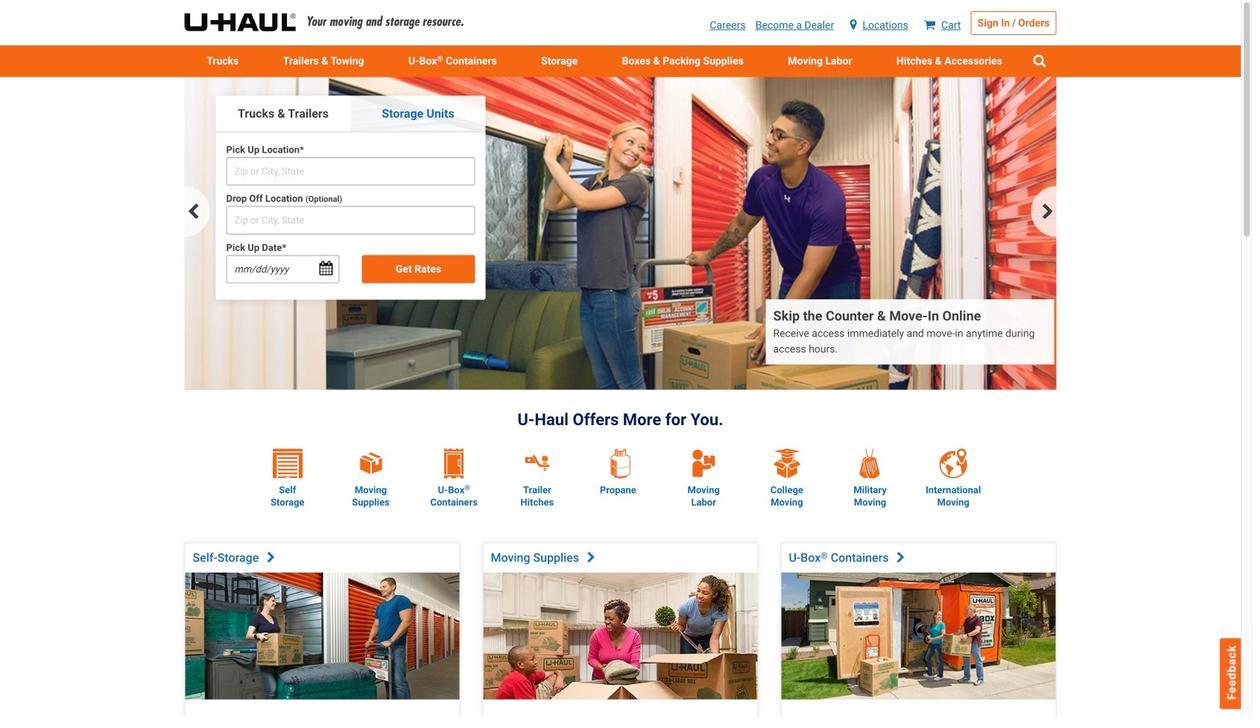 Task type: describe. For each thing, give the bounding box(es) containing it.
5 menu item from the left
[[766, 45, 875, 77]]

couple moving items into a u-haul storage facility image
[[185, 77, 1057, 390]]

Drop Off Location text field
[[226, 206, 475, 235]]

Pick Up Location text field
[[226, 157, 475, 186]]

2 u-haul u-box container icon image from the left
[[444, 449, 464, 479]]

2 u-haul propane tank icon image from the left
[[611, 449, 631, 479]]

4 menu item from the left
[[600, 45, 766, 77]]

1 u-haul propane tank icon image from the left
[[606, 449, 636, 479]]

6 menu item from the left
[[875, 45, 1025, 77]]

3 menu item from the left
[[519, 45, 600, 77]]

u-haul college moving icon image
[[772, 449, 802, 479]]

2 u-haul moving labor icon image from the left
[[691, 448, 716, 479]]

international moves icon image
[[939, 449, 969, 479]]



Task type: vqa. For each thing, say whether or not it's contained in the screenshot.
1st U-Haul U-Box Container Icon from right
yes



Task type: locate. For each thing, give the bounding box(es) containing it.
mm/dd/yyyy text field
[[226, 255, 340, 284]]

u-haul moving labor icon image
[[689, 448, 719, 479], [691, 448, 716, 479]]

family loading a u-box container in their driveway image
[[782, 573, 1056, 701]]

banner
[[0, 0, 1241, 77], [185, 77, 1057, 397]]

menu item
[[185, 45, 261, 77], [261, 45, 386, 77], [519, 45, 600, 77], [600, 45, 766, 77], [766, 45, 875, 77], [875, 45, 1025, 77]]

1 menu item from the left
[[185, 45, 261, 77]]

menu
[[185, 45, 1057, 77]]

navigation
[[185, 186, 1057, 237]]

u-haul propane tank icon image
[[606, 449, 636, 479], [611, 449, 631, 479]]

u-haul self-storage icon image
[[273, 449, 303, 479], [273, 449, 303, 479]]

military tags icon image
[[855, 449, 885, 479]]

u-haul moving supplies box icon image
[[353, 449, 389, 479], [359, 452, 384, 476]]

tab list
[[216, 96, 486, 132]]

1 u-haul moving labor icon image from the left
[[689, 448, 719, 479]]

1 u-haul u-box container icon image from the left
[[439, 449, 469, 479]]

u-haul u-box container icon image
[[439, 449, 469, 479], [444, 449, 464, 479]]

2 menu item from the left
[[261, 45, 386, 77]]

family loading u-haul boxes in their kitchen image
[[483, 573, 758, 701]]

couple loading a storage unit at a u-haul facility image
[[185, 573, 460, 701]]

form
[[215, 143, 486, 290]]

u-haul trailer hitch icon image
[[519, 449, 555, 479], [542, 456, 548, 462]]



